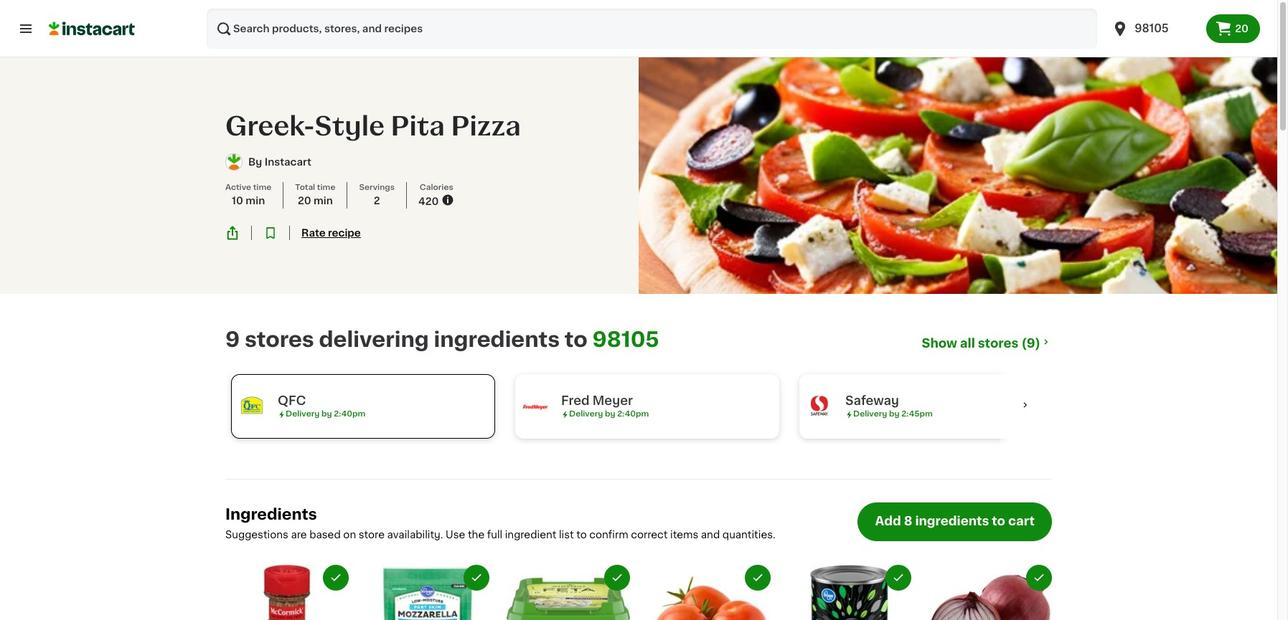 Task type: vqa. For each thing, say whether or not it's contained in the screenshot.
MANY
no



Task type: describe. For each thing, give the bounding box(es) containing it.
add 8 ingredients to cart
[[875, 516, 1035, 527]]

by for qfc
[[321, 410, 332, 418]]

1 product group from the left
[[225, 565, 349, 621]]

availability.
[[387, 530, 443, 540]]

6 product group from the left
[[929, 565, 1052, 621]]

unselect item image for first product 'group'
[[329, 572, 342, 585]]

greek-
[[225, 114, 314, 139]]

all
[[960, 338, 975, 349]]

quantities.
[[723, 530, 776, 540]]

by instacart
[[248, 157, 311, 167]]

full
[[487, 530, 502, 540]]

by for safeway
[[889, 410, 900, 418]]

rate recipe
[[301, 228, 361, 238]]

stores inside button
[[978, 338, 1019, 349]]

use
[[446, 530, 465, 540]]

store
[[359, 530, 385, 540]]

by for fred meyer
[[605, 410, 615, 418]]

delivery for safeway
[[853, 410, 887, 418]]

time for 20 min
[[317, 184, 335, 192]]

fred meyer
[[561, 395, 633, 407]]

unselect item image for 5th product 'group' from the right
[[470, 572, 483, 585]]

2:45pm
[[901, 410, 933, 418]]

delivery by 2:40pm for qfc
[[286, 410, 366, 418]]

unselect item image for fifth product 'group' from left
[[892, 572, 905, 585]]

unselect item image for fourth product 'group' from the right
[[611, 572, 624, 585]]

items
[[670, 530, 698, 540]]

0 vertical spatial 98105
[[1135, 23, 1169, 34]]

pizza
[[451, 114, 521, 139]]

by
[[248, 157, 262, 167]]

20 inside button
[[1235, 24, 1249, 34]]

8
[[904, 516, 912, 527]]

show
[[922, 338, 957, 349]]

show all stores (9) button
[[922, 336, 1052, 352]]

5 product group from the left
[[788, 565, 911, 621]]

add
[[875, 516, 901, 527]]

2:40pm for fred meyer
[[617, 410, 649, 418]]

list
[[559, 530, 574, 540]]

unselect item image for 1st product 'group' from right
[[1033, 572, 1046, 585]]

confirm
[[589, 530, 628, 540]]

to inside button
[[992, 516, 1005, 527]]

min for 20 min
[[314, 196, 333, 206]]

instacart logo image
[[49, 20, 135, 37]]

the
[[468, 530, 485, 540]]

2:40pm for qfc
[[334, 410, 366, 418]]

safeway
[[845, 395, 899, 407]]

9 stores delivering ingredients to 98105
[[225, 329, 659, 350]]

time for 10 min
[[253, 184, 272, 192]]

ingredients inside button
[[915, 516, 989, 527]]

2
[[374, 196, 380, 206]]

pita
[[391, 114, 445, 139]]

0 horizontal spatial 98105
[[592, 329, 659, 350]]

cart
[[1008, 516, 1035, 527]]

active time 10 min
[[225, 184, 272, 206]]

greek-style pita pizza
[[225, 114, 521, 139]]

delivery by 2:40pm for fred meyer
[[569, 410, 649, 418]]

delivery for fred meyer
[[569, 410, 603, 418]]

are
[[291, 530, 307, 540]]

rate recipe button
[[301, 226, 361, 241]]

meyer
[[593, 395, 633, 407]]

on
[[343, 530, 356, 540]]



Task type: locate. For each thing, give the bounding box(es) containing it.
0 horizontal spatial 20
[[298, 196, 311, 206]]

1 horizontal spatial min
[[314, 196, 333, 206]]

delivery down qfc
[[286, 410, 320, 418]]

based
[[309, 530, 341, 540]]

unselect item image for 4th product 'group' from the left
[[751, 572, 764, 585]]

0 horizontal spatial delivery by 2:40pm
[[286, 410, 366, 418]]

2 horizontal spatial delivery
[[853, 410, 887, 418]]

servings 2
[[359, 184, 395, 206]]

0 vertical spatial 20
[[1235, 24, 1249, 34]]

delivery down fred
[[569, 410, 603, 418]]

unselect item image down quantities.
[[751, 572, 764, 585]]

qfc
[[278, 395, 306, 407]]

to right list
[[576, 530, 587, 540]]

to left cart
[[992, 516, 1005, 527]]

safeway image
[[805, 393, 834, 421]]

stores
[[245, 329, 314, 350], [978, 338, 1019, 349]]

None search field
[[207, 9, 1097, 49]]

1 horizontal spatial ingredients
[[915, 516, 989, 527]]

2 2:40pm from the left
[[617, 410, 649, 418]]

stores right all
[[978, 338, 1019, 349]]

unselect item image down cart
[[1033, 572, 1046, 585]]

delivery by 2:40pm
[[286, 410, 366, 418], [569, 410, 649, 418]]

1 delivery from the left
[[286, 410, 320, 418]]

servings
[[359, 184, 395, 192]]

2 unselect item image from the left
[[1033, 572, 1046, 585]]

0 horizontal spatial 2:40pm
[[334, 410, 366, 418]]

1 98105 button from the left
[[1103, 9, 1207, 49]]

3 delivery from the left
[[853, 410, 887, 418]]

1 unselect item image from the left
[[470, 572, 483, 585]]

delivery by 2:40pm down 'meyer'
[[569, 410, 649, 418]]

show all stores (9)
[[922, 338, 1041, 349]]

98105 button
[[1103, 9, 1207, 49], [1112, 9, 1198, 49]]

total
[[295, 184, 315, 192]]

0 horizontal spatial time
[[253, 184, 272, 192]]

unselect item image down the
[[470, 572, 483, 585]]

fred meyer image
[[521, 393, 550, 421]]

min right 10
[[246, 196, 265, 206]]

suggestions
[[225, 530, 288, 540]]

1 horizontal spatial stores
[[978, 338, 1019, 349]]

delivery by 2:40pm down qfc
[[286, 410, 366, 418]]

1 horizontal spatial delivery by 2:40pm
[[569, 410, 649, 418]]

time right active
[[253, 184, 272, 192]]

unselect item image down based
[[329, 572, 342, 585]]

time inside total time 20 min
[[317, 184, 335, 192]]

2 product group from the left
[[366, 565, 489, 621]]

unselect item image down 8
[[892, 572, 905, 585]]

2:40pm
[[334, 410, 366, 418], [617, 410, 649, 418]]

delivering
[[319, 329, 429, 350]]

3 unselect item image from the left
[[751, 572, 764, 585]]

unselect item image
[[329, 572, 342, 585], [1033, 572, 1046, 585]]

10
[[232, 196, 243, 206]]

add 8 ingredients to cart button
[[858, 503, 1052, 542]]

to up fred
[[565, 329, 588, 350]]

1 vertical spatial 98105
[[592, 329, 659, 350]]

1 time from the left
[[253, 184, 272, 192]]

98105
[[1135, 23, 1169, 34], [592, 329, 659, 350]]

1 delivery by 2:40pm from the left
[[286, 410, 366, 418]]

2 min from the left
[[314, 196, 333, 206]]

1 vertical spatial ingredients
[[915, 516, 989, 527]]

qfc image
[[238, 393, 266, 421]]

min for 10 min
[[246, 196, 265, 206]]

instacart
[[265, 157, 311, 167]]

1 horizontal spatial by
[[605, 410, 615, 418]]

2 delivery from the left
[[569, 410, 603, 418]]

2 time from the left
[[317, 184, 335, 192]]

3 product group from the left
[[507, 565, 630, 621]]

1 horizontal spatial time
[[317, 184, 335, 192]]

0 horizontal spatial min
[[246, 196, 265, 206]]

min inside the active time 10 min
[[246, 196, 265, 206]]

20
[[1235, 24, 1249, 34], [298, 196, 311, 206]]

2 delivery by 2:40pm from the left
[[569, 410, 649, 418]]

correct
[[631, 530, 668, 540]]

1 by from the left
[[321, 410, 332, 418]]

20 inside total time 20 min
[[298, 196, 311, 206]]

1 horizontal spatial unselect item image
[[1033, 572, 1046, 585]]

0 vertical spatial to
[[565, 329, 588, 350]]

1 unselect item image from the left
[[329, 572, 342, 585]]

style
[[314, 114, 385, 139]]

2 98105 button from the left
[[1112, 9, 1198, 49]]

0 vertical spatial ingredients
[[434, 329, 560, 350]]

min
[[246, 196, 265, 206], [314, 196, 333, 206]]

delivery down safeway
[[853, 410, 887, 418]]

product group
[[225, 565, 349, 621], [366, 565, 489, 621], [507, 565, 630, 621], [647, 565, 771, 621], [788, 565, 911, 621], [929, 565, 1052, 621]]

time
[[253, 184, 272, 192], [317, 184, 335, 192]]

calories
[[420, 184, 453, 192]]

greek-style pita pizza on a chef's table. image
[[639, 57, 1277, 294]]

total time 20 min
[[295, 184, 335, 206]]

delivery
[[286, 410, 320, 418], [569, 410, 603, 418], [853, 410, 887, 418]]

and
[[701, 530, 720, 540]]

2 unselect item image from the left
[[611, 572, 624, 585]]

ingredients
[[434, 329, 560, 350], [915, 516, 989, 527]]

2 horizontal spatial by
[[889, 410, 900, 418]]

(9)
[[1022, 338, 1041, 349]]

min inside total time 20 min
[[314, 196, 333, 206]]

0 horizontal spatial ingredients
[[434, 329, 560, 350]]

unselect item image down confirm
[[611, 572, 624, 585]]

0 horizontal spatial stores
[[245, 329, 314, 350]]

9
[[225, 329, 240, 350]]

delivery by 2:45pm
[[853, 410, 933, 418]]

suggestions are based on store availability. use the full ingredient list to confirm correct items and quantities.
[[225, 530, 776, 540]]

unselect item image
[[470, 572, 483, 585], [611, 572, 624, 585], [751, 572, 764, 585], [892, 572, 905, 585]]

1 vertical spatial 20
[[298, 196, 311, 206]]

1 vertical spatial to
[[992, 516, 1005, 527]]

Search field
[[207, 9, 1097, 49]]

4 unselect item image from the left
[[892, 572, 905, 585]]

ingredient
[[505, 530, 556, 540]]

fred
[[561, 395, 590, 407]]

4 product group from the left
[[647, 565, 771, 621]]

min down total
[[314, 196, 333, 206]]

to
[[565, 329, 588, 350], [992, 516, 1005, 527], [576, 530, 587, 540]]

420
[[418, 196, 439, 206]]

active
[[225, 184, 251, 192]]

2 by from the left
[[605, 410, 615, 418]]

recipe
[[328, 228, 361, 238]]

time inside the active time 10 min
[[253, 184, 272, 192]]

time right total
[[317, 184, 335, 192]]

1 min from the left
[[246, 196, 265, 206]]

2 vertical spatial to
[[576, 530, 587, 540]]

by
[[321, 410, 332, 418], [605, 410, 615, 418], [889, 410, 900, 418]]

0 horizontal spatial by
[[321, 410, 332, 418]]

1 horizontal spatial 20
[[1235, 24, 1249, 34]]

1 horizontal spatial 2:40pm
[[617, 410, 649, 418]]

3 by from the left
[[889, 410, 900, 418]]

delivery for qfc
[[286, 410, 320, 418]]

0 horizontal spatial unselect item image
[[329, 572, 342, 585]]

1 horizontal spatial 98105
[[1135, 23, 1169, 34]]

stores right 9
[[245, 329, 314, 350]]

0 horizontal spatial delivery
[[286, 410, 320, 418]]

rate
[[301, 228, 326, 238]]

1 horizontal spatial delivery
[[569, 410, 603, 418]]

20 button
[[1207, 14, 1260, 43]]

1 2:40pm from the left
[[334, 410, 366, 418]]



